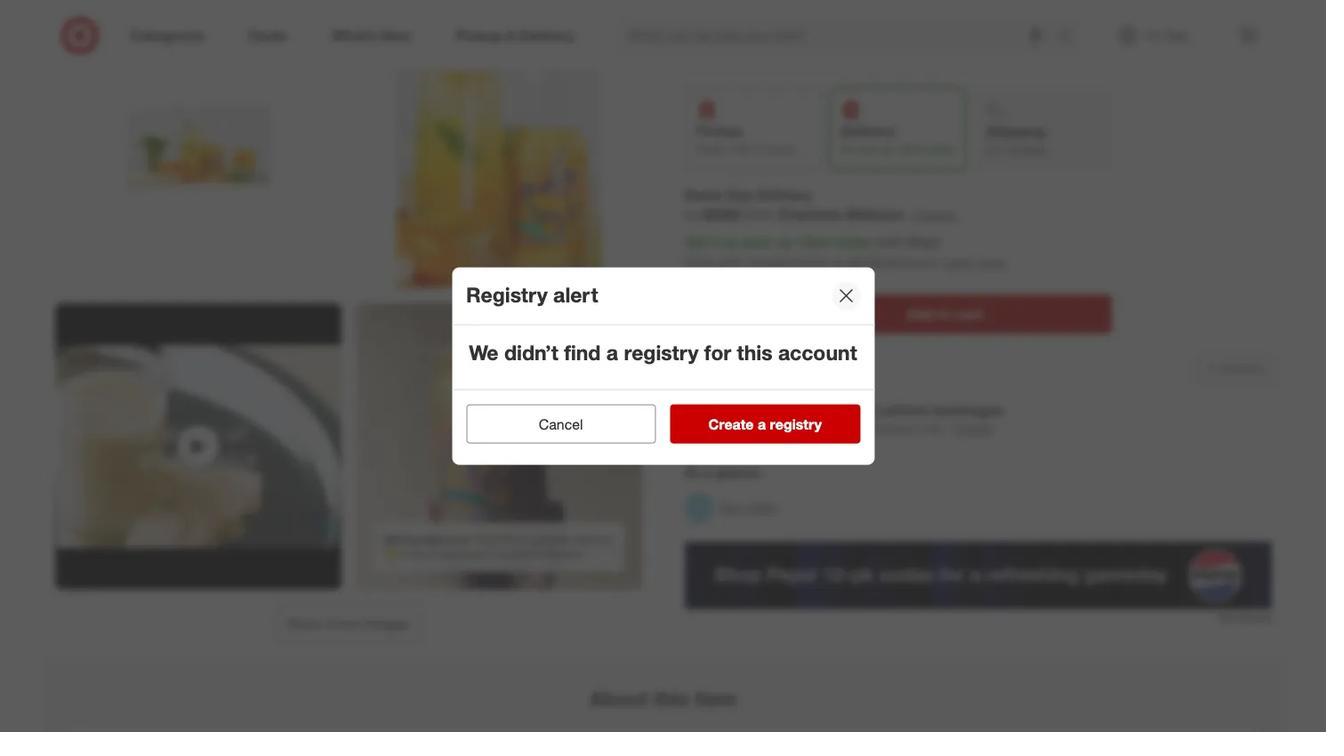 Task type: locate. For each thing, give the bounding box(es) containing it.
this right about
[[653, 686, 689, 711]]

today inside the delivery as soon as 12pm today
[[927, 143, 954, 156]]

12pm
[[897, 143, 924, 156], [796, 233, 833, 251]]

sweetener,
[[439, 547, 491, 561]]

lacroix sparkling water tangerine - 8pk/12 fl oz cans, 5 of 11 image
[[55, 3, 341, 289]]

a right find
[[607, 339, 618, 364]]

0 horizontal spatial pickup
[[696, 122, 742, 140]]

0 horizontal spatial item
[[695, 686, 737, 711]]

cancel
[[539, 415, 583, 433]]

0 horizontal spatial add
[[907, 305, 934, 323]]

1 vertical spatial 12pm
[[796, 233, 833, 251]]

day up "28269"
[[727, 186, 753, 203]]

0 vertical spatial a
[[607, 339, 618, 364]]

or down from charlotte midtown
[[831, 254, 844, 271]]

thankful for guiltless options! 💛 0-cal, 0-sweetener, 0-sodium!  #lacroix
[[384, 533, 612, 561]]

day
[[727, 186, 753, 203], [847, 421, 869, 436]]

12pm inside the delivery as soon as 12pm today
[[897, 143, 924, 156]]

1 vertical spatial day
[[847, 421, 869, 436]]

beverages
[[933, 401, 1003, 419]]

1 vertical spatial soon
[[742, 233, 773, 251]]

item inside see 1 deal for this item link
[[805, 49, 829, 64]]

1 horizontal spatial or
[[831, 254, 844, 271]]

a right 3
[[758, 415, 766, 433]]

1 horizontal spatial registry
[[770, 415, 822, 433]]

as
[[883, 143, 894, 156], [723, 233, 738, 251], [777, 233, 792, 251]]

28269
[[701, 206, 741, 224]]

1 vertical spatial delivery
[[757, 186, 812, 203]]

learn more button
[[941, 253, 1006, 273]]

pickup down 3
[[756, 421, 793, 436]]

@living.light.now
[[384, 533, 469, 546]]

day inside buy 3 for $10 on select lacroix beverages order pickup or same day delivery only ∙ details
[[847, 421, 869, 436]]

soon down from
[[742, 233, 773, 251]]

search
[[1048, 28, 1091, 46]]

add for add item
[[1220, 362, 1240, 375]]

registry alert
[[466, 281, 598, 306]]

12pm inside get it as soon as 12pm today with shipt free with membership or $9.99/delivery learn more
[[796, 233, 833, 251]]

charlotte
[[778, 206, 842, 224]]

create a registry button
[[670, 405, 860, 444]]

as inside the delivery as soon as 12pm today
[[883, 143, 894, 156]]

1 horizontal spatial more
[[977, 255, 1006, 270]]

soon
[[856, 143, 880, 156], [742, 233, 773, 251]]

1 horizontal spatial to
[[938, 305, 952, 323]]

0 vertical spatial to
[[685, 206, 697, 224]]

from
[[745, 206, 774, 224]]

registry
[[624, 339, 699, 364], [770, 415, 822, 433]]

same up to 28269
[[685, 186, 723, 203]]

or inside buy 3 for $10 on select lacroix beverages order pickup or same day delivery only ∙ details
[[797, 421, 808, 436]]

registry right 3
[[770, 415, 822, 433]]

0 horizontal spatial 0-
[[400, 547, 410, 561]]

learn
[[942, 255, 973, 270]]

0 horizontal spatial this
[[653, 686, 689, 711]]

as right as
[[883, 143, 894, 156]]

to left cart
[[938, 305, 952, 323]]

to 28269
[[685, 206, 741, 224]]

soon inside get it as soon as 12pm today with shipt free with membership or $9.99/delivery learn more
[[742, 233, 773, 251]]

2 horizontal spatial a
[[758, 415, 766, 433]]

buy 3 for $10 on select lacroix beverages order pickup or same day delivery only ∙ details
[[720, 401, 1003, 436]]

with up the $9.99/delivery
[[876, 233, 903, 251]]

1 horizontal spatial this
[[737, 339, 773, 364]]

0 horizontal spatial today
[[836, 233, 872, 251]]

more right learn
[[977, 255, 1006, 270]]

2 vertical spatial item
[[695, 686, 737, 711]]

0 horizontal spatial soon
[[742, 233, 773, 251]]

for right deal
[[763, 49, 778, 64]]

0 horizontal spatial more
[[327, 615, 360, 633]]

1 horizontal spatial 12pm
[[897, 143, 924, 156]]

non-
[[720, 500, 748, 515]]

pickup
[[696, 122, 742, 140], [756, 421, 793, 436]]

this up 3
[[737, 339, 773, 364]]

0 horizontal spatial with
[[717, 254, 743, 271]]

add to cart
[[907, 305, 984, 323]]

photo from @living.light.now, 8 of 11 image
[[355, 304, 642, 590]]

1 0- from the left
[[400, 547, 410, 561]]

dialog containing registry alert
[[452, 267, 874, 465]]

0- right the 💛 on the bottom of page
[[400, 547, 410, 561]]

for
[[763, 49, 778, 64], [704, 339, 731, 364], [770, 360, 787, 378], [762, 401, 781, 419], [516, 533, 529, 546]]

available
[[1007, 144, 1048, 157]]

0 vertical spatial day
[[727, 186, 753, 203]]

alert
[[553, 281, 598, 306]]

today down midtown
[[836, 233, 872, 251]]

on
[[811, 401, 828, 419]]

(
[[738, 2, 741, 17]]

same day delivery
[[685, 186, 812, 203]]

1 horizontal spatial same
[[812, 421, 844, 436]]

guiltless
[[532, 533, 571, 546]]

2 horizontal spatial item
[[1243, 362, 1264, 375]]

this
[[782, 49, 802, 64], [737, 339, 773, 364], [653, 686, 689, 711]]

0 vertical spatial today
[[927, 143, 954, 156]]

at
[[685, 24, 695, 39]]

deal
[[736, 49, 760, 64]]

2 horizontal spatial this
[[782, 49, 802, 64]]

same down on
[[812, 421, 844, 436]]

pickup inside the pickup ready within 2 hours
[[696, 122, 742, 140]]

for right eligible
[[770, 360, 787, 378]]

pickup up "ready"
[[696, 122, 742, 140]]

0 vertical spatial add
[[907, 305, 934, 323]]

1 horizontal spatial soon
[[856, 143, 880, 156]]

this inside dialog
[[737, 339, 773, 364]]

0- down the thankful
[[494, 547, 504, 561]]

today
[[927, 143, 954, 156], [836, 233, 872, 251]]

for up buy
[[704, 339, 731, 364]]

2 vertical spatial a
[[703, 464, 711, 481]]

1 horizontal spatial as
[[777, 233, 792, 251]]

more
[[977, 255, 1006, 270], [327, 615, 360, 633]]

ready
[[696, 143, 727, 156]]

more inside get it as soon as 12pm today with shipt free with membership or $9.99/delivery learn more
[[977, 255, 1006, 270]]

to
[[685, 206, 697, 224], [938, 305, 952, 323]]

1 horizontal spatial with
[[876, 233, 903, 251]]

with down "it"
[[717, 254, 743, 271]]

1 horizontal spatial today
[[927, 143, 954, 156]]

0 horizontal spatial same
[[685, 186, 723, 203]]

0 vertical spatial delivery
[[841, 122, 896, 140]]

delivery up as
[[841, 122, 896, 140]]

💛
[[384, 547, 397, 561]]

1 vertical spatial to
[[938, 305, 952, 323]]

a
[[607, 339, 618, 364], [758, 415, 766, 433], [703, 464, 711, 481]]

0- right 'cal,'
[[429, 547, 439, 561]]

1 vertical spatial this
[[737, 339, 773, 364]]

this right deal
[[782, 49, 802, 64]]

today left 'not'
[[927, 143, 954, 156]]

1 horizontal spatial day
[[847, 421, 869, 436]]

delivery up from
[[757, 186, 812, 203]]

day down buy 3 for $10 on select lacroix beverages link
[[847, 421, 869, 436]]

1 vertical spatial or
[[797, 421, 808, 436]]

delivery inside the delivery as soon as 12pm today
[[841, 122, 896, 140]]

delivery down lacroix
[[872, 421, 917, 436]]

0 vertical spatial more
[[977, 255, 1006, 270]]

midtown
[[846, 206, 904, 224]]

show more images
[[287, 615, 410, 633]]

1 vertical spatial same
[[812, 421, 844, 436]]

sodium!
[[504, 547, 542, 561]]

or down $10
[[797, 421, 808, 436]]

create a registry
[[709, 415, 822, 433]]

a inside the create a registry button
[[758, 415, 766, 433]]

0 vertical spatial item
[[805, 49, 829, 64]]

0 vertical spatial soon
[[856, 143, 880, 156]]

add for add to cart
[[907, 305, 934, 323]]

for up sodium!
[[516, 533, 529, 546]]

1 horizontal spatial item
[[805, 49, 829, 64]]

1 vertical spatial a
[[758, 415, 766, 433]]

12pm down charlotte
[[796, 233, 833, 251]]

1 vertical spatial registry
[[770, 415, 822, 433]]

to up get
[[685, 206, 697, 224]]

registry right find
[[624, 339, 699, 364]]

0 horizontal spatial 12pm
[[796, 233, 833, 251]]

0 vertical spatial registry
[[624, 339, 699, 364]]

1 vertical spatial add
[[1220, 362, 1240, 375]]

for inside dialog
[[704, 339, 731, 364]]

hours
[[769, 143, 796, 156]]

1 vertical spatial pickup
[[756, 421, 793, 436]]

options!
[[574, 533, 612, 546]]

2 vertical spatial this
[[653, 686, 689, 711]]

we
[[469, 339, 499, 364]]

or
[[831, 254, 844, 271], [797, 421, 808, 436]]

2 vertical spatial delivery
[[872, 421, 917, 436]]

1 vertical spatial today
[[836, 233, 872, 251]]

0 vertical spatial or
[[831, 254, 844, 271]]

0 horizontal spatial day
[[727, 186, 753, 203]]

dialog
[[452, 267, 874, 465]]

0 horizontal spatial or
[[797, 421, 808, 436]]

0 horizontal spatial registry
[[624, 339, 699, 364]]

shipping
[[986, 123, 1046, 141]]

1 vertical spatial item
[[1243, 362, 1264, 375]]

12pm right as
[[897, 143, 924, 156]]

2 horizontal spatial as
[[883, 143, 894, 156]]

1 vertical spatial more
[[327, 615, 360, 633]]

buy 3 for $10 on select lacroix beverages link
[[720, 401, 1003, 419]]

or inside get it as soon as 12pm today with shipt free with membership or $9.99/delivery learn more
[[831, 254, 844, 271]]

2 horizontal spatial 0-
[[494, 547, 504, 561]]

shipping not available
[[986, 123, 1048, 157]]

a right the at
[[703, 464, 711, 481]]

get
[[685, 233, 708, 251]]

more right the show
[[327, 615, 360, 633]]

registry
[[466, 281, 548, 306]]

1 horizontal spatial add
[[1220, 362, 1240, 375]]

for right 3
[[762, 401, 781, 419]]

0 horizontal spatial a
[[607, 339, 618, 364]]

0 vertical spatial 12pm
[[897, 143, 924, 156]]

with
[[876, 233, 903, 251], [717, 254, 743, 271]]

1 horizontal spatial 0-
[[429, 547, 439, 561]]

1 horizontal spatial a
[[703, 464, 711, 481]]

as right "it"
[[723, 233, 738, 251]]

sponsored
[[1219, 611, 1272, 625]]

What can we help you find? suggestions appear below search field
[[618, 16, 1061, 55]]

non-gmo button
[[685, 488, 778, 528]]

as up the membership
[[777, 233, 792, 251]]

0 vertical spatial pickup
[[696, 122, 742, 140]]

1 horizontal spatial pickup
[[756, 421, 793, 436]]

soon right as
[[856, 143, 880, 156]]

thankful
[[472, 533, 513, 546]]



Task type: describe. For each thing, give the bounding box(es) containing it.
registries
[[791, 360, 849, 378]]

delivery inside buy 3 for $10 on select lacroix beverages order pickup or same day delivery only ∙ details
[[872, 421, 917, 436]]

2
[[761, 143, 766, 156]]

lacroix sparkling water tangerine - 8pk/12 fl oz cans, 6 of 11 image
[[355, 3, 642, 289]]

images
[[363, 615, 410, 633]]

today inside get it as soon as 12pm today with shipt free with membership or $9.99/delivery learn more
[[836, 233, 872, 251]]

soon inside the delivery as soon as 12pm today
[[856, 143, 880, 156]]

1 vertical spatial with
[[717, 254, 743, 271]]

search button
[[1048, 16, 1091, 59]]

$9.99/delivery
[[848, 254, 937, 271]]

at a glance
[[685, 464, 761, 481]]

more inside button
[[327, 615, 360, 633]]

select
[[832, 401, 873, 419]]

from charlotte midtown
[[745, 206, 904, 224]]

huntersville
[[699, 24, 764, 39]]

0 vertical spatial this
[[782, 49, 802, 64]]

add item button
[[1196, 355, 1272, 383]]

0 horizontal spatial to
[[685, 206, 697, 224]]

details button
[[954, 419, 994, 439]]

a for at a glance
[[703, 464, 711, 481]]

item inside add item button
[[1243, 362, 1264, 375]]

to inside add to cart button
[[938, 305, 952, 323]]

lacroix
[[877, 401, 929, 419]]

same inside buy 3 for $10 on select lacroix beverages order pickup or same day delivery only ∙ details
[[812, 421, 844, 436]]

membership
[[747, 254, 827, 271]]

details
[[955, 421, 993, 436]]

image gallery element
[[55, 0, 642, 643]]

for inside see 1 deal for this item link
[[763, 49, 778, 64]]

eligible
[[720, 360, 766, 378]]

cal,
[[410, 547, 426, 561]]

account
[[778, 339, 857, 364]]

pickup ready within 2 hours
[[696, 122, 796, 156]]

∙
[[947, 421, 950, 436]]

add to cart button
[[779, 294, 1112, 334]]

see 1 deal for this item
[[701, 49, 829, 64]]

0 vertical spatial with
[[876, 233, 903, 251]]

cancel button
[[466, 405, 656, 444]]

pickup inside buy 3 for $10 on select lacroix beverages order pickup or same day delivery only ∙ details
[[756, 421, 793, 436]]

change
[[913, 207, 957, 222]]

not
[[986, 144, 1004, 157]]

lacroix sparkling water tangerine - 8pk/12 fl oz cans, 7 of 11, play video image
[[55, 304, 341, 590]]

1
[[726, 49, 733, 64]]

non-gmo
[[720, 500, 778, 515]]

0 horizontal spatial as
[[723, 233, 738, 251]]

/fluid
[[772, 2, 799, 17]]

we didn't find a registry for this account
[[469, 339, 857, 364]]

show more images button
[[275, 604, 421, 643]]

eligible for registries
[[720, 360, 849, 378]]

as
[[841, 143, 853, 156]]

buy
[[720, 401, 746, 419]]

find
[[564, 339, 601, 364]]

see
[[701, 49, 722, 64]]

gmo
[[748, 500, 778, 515]]

shipt
[[907, 233, 940, 251]]

create
[[709, 415, 754, 433]]

change button
[[912, 205, 958, 225]]

#lacroix
[[545, 547, 583, 561]]

cart
[[956, 305, 984, 323]]

at huntersville
[[685, 24, 764, 39]]

( $0.04 /fluid ounce )
[[734, 2, 841, 17]]

0 vertical spatial same
[[685, 186, 723, 203]]

registry inside the create a registry button
[[770, 415, 822, 433]]

$0.04
[[741, 2, 772, 17]]

advertisement region
[[685, 542, 1272, 609]]

glance
[[715, 464, 761, 481]]

3 0- from the left
[[494, 547, 504, 561]]

ounce
[[803, 2, 837, 17]]

it
[[712, 233, 719, 251]]

only
[[920, 421, 943, 436]]

order
[[720, 421, 752, 436]]

for inside buy 3 for $10 on select lacroix beverages order pickup or same day delivery only ∙ details
[[762, 401, 781, 419]]

3
[[750, 401, 758, 419]]

2 0- from the left
[[429, 547, 439, 561]]

didn't
[[504, 339, 558, 364]]

for inside thankful for guiltless options! 💛 0-cal, 0-sweetener, 0-sodium!  #lacroix
[[516, 533, 529, 546]]

within
[[729, 143, 758, 156]]

about this item
[[589, 686, 737, 711]]

at
[[685, 464, 699, 481]]

add item
[[1220, 362, 1264, 375]]

get it as soon as 12pm today with shipt free with membership or $9.99/delivery learn more
[[685, 233, 1006, 271]]

a for create a registry
[[758, 415, 766, 433]]

about
[[589, 686, 648, 711]]

see 1 deal for this item link
[[685, 45, 1272, 70]]

free
[[685, 254, 713, 271]]

delivery as soon as 12pm today
[[841, 122, 954, 156]]

)
[[837, 2, 841, 17]]



Task type: vqa. For each thing, say whether or not it's contained in the screenshot.
top Day
yes



